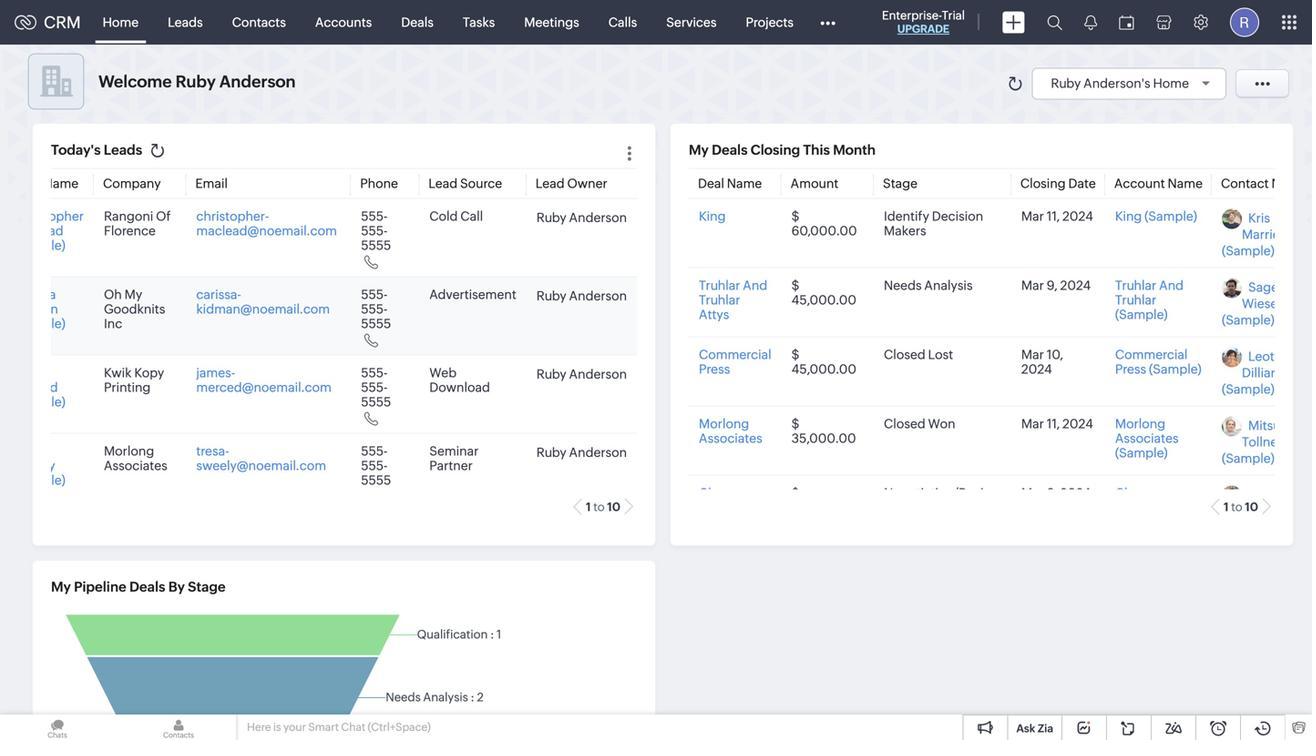 Task type: locate. For each thing, give the bounding box(es) containing it.
lead up cold
[[429, 176, 458, 191]]

(sample) down wieser on the right
[[1222, 313, 1275, 328]]

simon morasca (sample)
[[1222, 488, 1293, 535]]

1 commercial from the left
[[699, 348, 772, 362]]

commercial for commercial press (sample)
[[1115, 348, 1188, 362]]

1 vertical spatial 45,000.00
[[792, 362, 857, 377]]

press down attys
[[699, 362, 730, 377]]

2 mar 11, 2024 from the top
[[1021, 417, 1093, 431]]

0 horizontal spatial 1
[[586, 501, 591, 514]]

closing left date on the right top of page
[[1021, 176, 1066, 191]]

2 10 from the left
[[1245, 501, 1258, 514]]

2 chapman from the left
[[1115, 486, 1173, 501]]

stage right by
[[188, 580, 226, 596]]

home right anderson's
[[1153, 76, 1189, 91]]

crm link
[[15, 13, 81, 32]]

my for pipeline
[[51, 580, 71, 596]]

0 vertical spatial deals
[[401, 15, 434, 30]]

0 vertical spatial mar 11, 2024
[[1021, 209, 1093, 224]]

1 vertical spatial mar 11, 2024
[[1021, 417, 1093, 431]]

mar inside mar 10, 2024
[[1021, 348, 1044, 362]]

4 $ from the top
[[792, 417, 800, 431]]

identify decision makers
[[884, 209, 983, 238]]

mar 11, 2024 for king
[[1021, 209, 1093, 224]]

chapman down morlong associates (sample) link
[[1115, 486, 1173, 501]]

dilliard
[[1242, 366, 1283, 380]]

leads up welcome ruby anderson
[[168, 15, 203, 30]]

0 horizontal spatial king
[[699, 209, 726, 224]]

$ inside $ 35,000.00
[[792, 417, 800, 431]]

christopher- maclead@noemail.com link
[[196, 209, 337, 238]]

$ 70,000.00
[[792, 486, 856, 515]]

2 press from the left
[[1115, 362, 1147, 377]]

0 vertical spatial 11,
[[1047, 209, 1060, 224]]

associates up chapman 'link'
[[699, 431, 763, 446]]

(sample) down james
[[13, 395, 65, 410]]

3 5555 from the top
[[361, 395, 391, 410]]

here
[[247, 722, 271, 734]]

1 horizontal spatial stage
[[883, 176, 918, 191]]

anderson for advertisement
[[569, 289, 627, 303]]

3 name from the left
[[1168, 176, 1203, 191]]

carissa- kidman@noemail.com
[[196, 288, 330, 317]]

anderson for seminar partner
[[569, 445, 627, 460]]

3 $ from the top
[[792, 348, 800, 362]]

1 horizontal spatial associates
[[699, 431, 763, 446]]

3 mar from the top
[[1021, 348, 1044, 362]]

deals left by
[[129, 580, 165, 596]]

1 horizontal spatial home
[[1153, 76, 1189, 91]]

anderson for cold call
[[569, 210, 627, 225]]

10 for 555- 555- 5555
[[607, 501, 621, 514]]

2 name from the left
[[727, 176, 762, 191]]

mar up mar 10, 2024
[[1021, 278, 1044, 293]]

(sample) for james merced (sample)
[[13, 395, 65, 410]]

lead left owner
[[536, 176, 565, 191]]

tresa- sweely@noemail.com
[[196, 444, 326, 473]]

2 mar from the top
[[1021, 278, 1044, 293]]

1 horizontal spatial lead
[[429, 176, 458, 191]]

11, down closing date
[[1047, 209, 1060, 224]]

mar left the 10,
[[1021, 348, 1044, 362]]

name right deal
[[727, 176, 762, 191]]

associates up chapman (sample)
[[1115, 431, 1179, 446]]

(sample) down marrier
[[1222, 244, 1275, 258]]

stage
[[883, 176, 918, 191], [188, 580, 226, 596]]

mar 9, 2024 up the 10,
[[1021, 278, 1091, 293]]

(sample) up commercial press (sample)
[[1115, 308, 1168, 322]]

cold
[[429, 209, 458, 224]]

0 horizontal spatial deals
[[129, 580, 165, 596]]

5555 for merced@noemail.com
[[361, 395, 391, 410]]

kidman
[[13, 302, 58, 317]]

(sample) inside simon morasca (sample)
[[1222, 521, 1275, 535]]

2 9, from the top
[[1047, 486, 1058, 501]]

deal
[[698, 176, 724, 191]]

my deals closing this month
[[689, 142, 876, 158]]

wieser
[[1242, 297, 1283, 311]]

lead up christopher
[[12, 176, 41, 191]]

here is your smart chat (ctrl+space)
[[247, 722, 431, 734]]

1 horizontal spatial my
[[124, 288, 142, 302]]

2 1 from the left
[[1224, 501, 1229, 514]]

0 vertical spatial 9,
[[1047, 278, 1058, 293]]

$ 45,000.00 up $ 35,000.00
[[792, 348, 857, 377]]

commercial inside commercial press (sample)
[[1115, 348, 1188, 362]]

and up the commercial press
[[743, 278, 767, 293]]

owner
[[567, 176, 608, 191]]

$ 45,000.00
[[792, 278, 857, 308], [792, 348, 857, 377]]

morlong inside morlong associates (sample)
[[1115, 417, 1166, 431]]

1 vertical spatial closing
[[1021, 176, 1066, 191]]

name for account name
[[1168, 176, 1203, 191]]

(sample) for simon morasca (sample)
[[1222, 521, 1275, 535]]

press inside the commercial press
[[699, 362, 730, 377]]

sweely@noemail.com
[[196, 459, 326, 473]]

1 press from the left
[[699, 362, 730, 377]]

1 1 from the left
[[586, 501, 591, 514]]

(sample) for tresa sweely (sample)
[[13, 473, 65, 488]]

1 10 from the left
[[607, 501, 621, 514]]

press up morlong associates (sample)
[[1115, 362, 1147, 377]]

today's
[[51, 142, 101, 158]]

chapman
[[699, 486, 757, 501], [1115, 486, 1173, 501]]

1 horizontal spatial 1 to 10
[[1224, 501, 1258, 514]]

1 horizontal spatial 1
[[1224, 501, 1229, 514]]

$ for commercial press
[[792, 348, 800, 362]]

tasks
[[463, 15, 495, 30]]

mar 11, 2024 for morlong
[[1021, 417, 1093, 431]]

ruby anderson for advertisement
[[537, 289, 627, 303]]

2 commercial from the left
[[1115, 348, 1188, 362]]

(sample) up chapman (sample) link
[[1115, 446, 1168, 461]]

1 horizontal spatial king
[[1115, 209, 1142, 224]]

mar down mar 10, 2024
[[1021, 417, 1044, 431]]

(sample) inside christopher maclead (sample)
[[13, 238, 65, 253]]

1 horizontal spatial commercial
[[1115, 348, 1188, 362]]

morlong down the commercial press
[[699, 417, 749, 431]]

kris
[[1248, 211, 1270, 226]]

1 vertical spatial deals
[[712, 142, 748, 158]]

1 11, from the top
[[1047, 209, 1060, 224]]

(sample) down carissa
[[13, 317, 65, 331]]

45,000.00 for truhlar and truhlar attys
[[792, 293, 857, 308]]

mitsue tollner (sample) link
[[1222, 419, 1288, 466]]

king down deal
[[699, 209, 726, 224]]

1 and from the left
[[743, 278, 767, 293]]

1 horizontal spatial deals
[[401, 15, 434, 30]]

1 lead from the left
[[12, 176, 41, 191]]

mar 11, 2024 down mar 10, 2024
[[1021, 417, 1093, 431]]

lost
[[928, 348, 953, 362]]

search image
[[1047, 15, 1063, 30]]

2 $ 45,000.00 from the top
[[792, 348, 857, 377]]

0 vertical spatial closing
[[751, 142, 800, 158]]

1 vertical spatial leads
[[104, 142, 142, 158]]

ruby for advertisement
[[537, 289, 567, 303]]

$ 60,000.00
[[792, 209, 857, 238]]

3 555- 555- 5555 from the top
[[361, 366, 391, 410]]

2 $ from the top
[[792, 278, 800, 293]]

555- 555- 5555 for james- merced@noemail.com
[[361, 366, 391, 410]]

1 horizontal spatial chapman
[[1115, 486, 1173, 501]]

associates for morlong associates (sample) link
[[1115, 431, 1179, 446]]

45,000.00
[[792, 293, 857, 308], [792, 362, 857, 377]]

0 horizontal spatial to
[[593, 501, 605, 514]]

stage up identify
[[883, 176, 918, 191]]

$ down 35,000.00
[[792, 486, 800, 501]]

deal name
[[698, 176, 762, 191]]

0 horizontal spatial commercial
[[699, 348, 772, 362]]

3 ruby anderson from the top
[[537, 367, 627, 382]]

truhlar up commercial press (sample) link
[[1115, 293, 1157, 308]]

(sample) for kris marrier (sample)
[[1222, 244, 1275, 258]]

and for truhlar and truhlar attys
[[743, 278, 767, 293]]

(sample) inside sage wieser (sample)
[[1222, 313, 1275, 328]]

chapman link
[[699, 486, 757, 501]]

(sample) inside morlong associates (sample)
[[1115, 446, 1168, 461]]

my pipeline deals by stage
[[51, 580, 226, 596]]

$ 35,000.00
[[792, 417, 856, 446]]

2 horizontal spatial associates
[[1115, 431, 1179, 446]]

1 vertical spatial closed
[[884, 417, 926, 431]]

signals image
[[1084, 15, 1097, 30]]

is
[[273, 722, 281, 734]]

0 horizontal spatial my
[[51, 580, 71, 596]]

account name
[[1114, 176, 1203, 191]]

mar right negotiation/review at the bottom of the page
[[1021, 486, 1044, 501]]

2 5555 from the top
[[361, 317, 391, 331]]

services link
[[652, 0, 731, 44]]

1 ruby anderson from the top
[[537, 210, 627, 225]]

tasks link
[[448, 0, 510, 44]]

name right contact
[[1272, 176, 1307, 191]]

lead owner link
[[536, 176, 608, 191]]

9, for chapman
[[1047, 486, 1058, 501]]

$ inside $ 60,000.00
[[792, 209, 800, 224]]

closed for closed lost
[[884, 348, 926, 362]]

1 555- 555- 5555 from the top
[[361, 209, 391, 253]]

(sample) inside leota dilliard (sample)
[[1222, 382, 1275, 397]]

and down king (sample) link
[[1159, 278, 1184, 293]]

0 vertical spatial leads
[[168, 15, 203, 30]]

2 horizontal spatial my
[[689, 142, 709, 158]]

1 name from the left
[[43, 176, 79, 191]]

1 to 10 for 5555
[[586, 501, 621, 514]]

2 and from the left
[[1159, 278, 1184, 293]]

0 horizontal spatial 1 to 10
[[586, 501, 621, 514]]

(sample) down christopher
[[13, 238, 65, 253]]

and inside truhlar and truhlar (sample)
[[1159, 278, 1184, 293]]

carissa-
[[196, 288, 241, 302]]

11, down mar 10, 2024
[[1047, 417, 1060, 431]]

commercial press (sample)
[[1115, 348, 1202, 377]]

(sample) inside kris marrier (sample)
[[1222, 244, 1275, 258]]

1 vertical spatial $ 45,000.00
[[792, 348, 857, 377]]

1 $ 45,000.00 from the top
[[792, 278, 857, 308]]

11, for king (sample)
[[1047, 209, 1060, 224]]

morlong
[[699, 417, 749, 431], [1115, 417, 1166, 431], [104, 444, 154, 459]]

1 mar 9, 2024 from the top
[[1021, 278, 1091, 293]]

$ inside $ 70,000.00
[[792, 486, 800, 501]]

$ down 60,000.00
[[792, 278, 800, 293]]

commercial press link
[[699, 348, 772, 377]]

45,000.00 down 60,000.00
[[792, 293, 857, 308]]

to
[[593, 501, 605, 514], [1231, 501, 1243, 514]]

$ for morlong associates
[[792, 417, 800, 431]]

mar down closing date link
[[1021, 209, 1044, 224]]

1 horizontal spatial morlong associates
[[699, 417, 763, 446]]

welcome
[[98, 72, 172, 91]]

$ 45,000.00 for truhlar and truhlar attys
[[792, 278, 857, 308]]

(sample) for christopher maclead (sample)
[[13, 238, 65, 253]]

$ 45,000.00 down 60,000.00
[[792, 278, 857, 308]]

my up deal
[[689, 142, 709, 158]]

2 lead from the left
[[429, 176, 458, 191]]

lead name
[[12, 176, 79, 191]]

king for king (sample)
[[1115, 209, 1142, 224]]

2 king from the left
[[1115, 209, 1142, 224]]

0 horizontal spatial lead
[[12, 176, 41, 191]]

closed
[[884, 348, 926, 362], [884, 417, 926, 431]]

name
[[43, 176, 79, 191], [727, 176, 762, 191], [1168, 176, 1203, 191], [1272, 176, 1307, 191]]

0 horizontal spatial chapman
[[699, 486, 757, 501]]

1 $ from the top
[[792, 209, 800, 224]]

1 vertical spatial mar 9, 2024
[[1021, 486, 1091, 501]]

1 horizontal spatial 10
[[1245, 501, 1258, 514]]

mitsue tollner (sample)
[[1222, 419, 1288, 466]]

10
[[607, 501, 621, 514], [1245, 501, 1258, 514]]

meetings link
[[510, 0, 594, 44]]

2024 for king (sample)
[[1063, 209, 1093, 224]]

account
[[1114, 176, 1165, 191]]

4 name from the left
[[1272, 176, 1307, 191]]

0 vertical spatial closed
[[884, 348, 926, 362]]

press for commercial press
[[699, 362, 730, 377]]

florence
[[104, 224, 156, 238]]

morlong associates down printing
[[104, 444, 167, 473]]

chapman for chapman 'link'
[[699, 486, 757, 501]]

james merced (sample)
[[13, 366, 65, 410]]

45,000.00 up $ 35,000.00
[[792, 362, 857, 377]]

email
[[195, 176, 228, 191]]

1 closed from the top
[[884, 348, 926, 362]]

truhlar up the commercial press
[[699, 293, 740, 308]]

search element
[[1036, 0, 1073, 45]]

0 horizontal spatial morlong
[[104, 444, 154, 459]]

2 1 to 10 from the left
[[1224, 501, 1258, 514]]

0 horizontal spatial 10
[[607, 501, 621, 514]]

truhlar down king (sample) link
[[1115, 278, 1157, 293]]

7 555- from the top
[[361, 444, 388, 459]]

tresa-
[[196, 444, 229, 459]]

5 mar from the top
[[1021, 486, 1044, 501]]

1 horizontal spatial morlong
[[699, 417, 749, 431]]

(sample) inside chapman (sample)
[[1115, 501, 1168, 515]]

0 vertical spatial my
[[689, 142, 709, 158]]

2024 for chapman (sample)
[[1060, 486, 1091, 501]]

1 to 10
[[586, 501, 621, 514], [1224, 501, 1258, 514]]

ruby anderson for web download
[[537, 367, 627, 382]]

to for mar 11, 2024
[[1231, 501, 1243, 514]]

0 vertical spatial stage
[[883, 176, 918, 191]]

(sample) inside commercial press (sample)
[[1149, 362, 1202, 377]]

ruby anderson
[[537, 210, 627, 225], [537, 289, 627, 303], [537, 367, 627, 382], [537, 445, 627, 460]]

by
[[168, 580, 185, 596]]

2 horizontal spatial lead
[[536, 176, 565, 191]]

1 45,000.00 from the top
[[792, 293, 857, 308]]

555- 555- 5555 for carissa- kidman@noemail.com
[[361, 288, 391, 331]]

james-
[[196, 366, 235, 380]]

contacts link
[[217, 0, 301, 44]]

to for 555- 555- 5555
[[593, 501, 605, 514]]

2 horizontal spatial morlong
[[1115, 417, 1166, 431]]

press for commercial press (sample)
[[1115, 362, 1147, 377]]

contacts image
[[121, 715, 236, 741]]

and
[[743, 278, 767, 293], [1159, 278, 1184, 293]]

0 horizontal spatial closing
[[751, 142, 800, 158]]

1 5555 from the top
[[361, 238, 391, 253]]

2 555- 555- 5555 from the top
[[361, 288, 391, 331]]

1 for 5555
[[586, 501, 591, 514]]

0 vertical spatial home
[[103, 15, 139, 30]]

2 closed from the top
[[884, 417, 926, 431]]

ruby anderson for seminar partner
[[537, 445, 627, 460]]

0 vertical spatial $ 45,000.00
[[792, 278, 857, 308]]

1 9, from the top
[[1047, 278, 1058, 293]]

0 horizontal spatial home
[[103, 15, 139, 30]]

555- 555- 5555
[[361, 209, 391, 253], [361, 288, 391, 331], [361, 366, 391, 410], [361, 444, 391, 488]]

1 mar from the top
[[1021, 209, 1044, 224]]

name up king (sample) link
[[1168, 176, 1203, 191]]

james- merced@noemail.com
[[196, 366, 332, 395]]

name up christopher
[[43, 176, 79, 191]]

mar 11, 2024
[[1021, 209, 1093, 224], [1021, 417, 1093, 431]]

associates left tresa-
[[104, 459, 167, 473]]

1 king from the left
[[699, 209, 726, 224]]

0 vertical spatial 45,000.00
[[792, 293, 857, 308]]

2024 for truhlar and truhlar (sample)
[[1060, 278, 1091, 293]]

calendar image
[[1119, 15, 1135, 30]]

morlong down printing
[[104, 444, 154, 459]]

(sample) for morlong associates (sample)
[[1115, 446, 1168, 461]]

(sample) inside 'mitsue tollner (sample)'
[[1222, 452, 1275, 466]]

$ for chapman
[[792, 486, 800, 501]]

attys
[[699, 308, 729, 322]]

1 horizontal spatial leads
[[168, 15, 203, 30]]

deals left tasks
[[401, 15, 434, 30]]

king (sample) link
[[1115, 209, 1197, 224]]

(sample) down the account name
[[1145, 209, 1197, 224]]

1 horizontal spatial press
[[1115, 362, 1147, 377]]

2024 inside mar 10, 2024
[[1021, 362, 1052, 377]]

1 to from the left
[[593, 501, 605, 514]]

my for deals
[[689, 142, 709, 158]]

and inside "truhlar and truhlar attys"
[[743, 278, 767, 293]]

closed left won
[[884, 417, 926, 431]]

4 mar from the top
[[1021, 417, 1044, 431]]

home right crm
[[103, 15, 139, 30]]

ruby anderson's home link
[[1051, 76, 1217, 91]]

1 vertical spatial my
[[124, 288, 142, 302]]

ruby for seminar partner
[[537, 445, 567, 460]]

(sample) down dilliard
[[1222, 382, 1275, 397]]

king down "account"
[[1115, 209, 1142, 224]]

2 ruby anderson from the top
[[537, 289, 627, 303]]

my left pipeline
[[51, 580, 71, 596]]

crm
[[44, 13, 81, 32]]

$ right "morlong associates" link
[[792, 417, 800, 431]]

this
[[803, 142, 830, 158]]

kwik kopy printing
[[104, 366, 164, 395]]

(sample) down tollner
[[1222, 452, 1275, 466]]

4 ruby anderson from the top
[[537, 445, 627, 460]]

0 vertical spatial mar 9, 2024
[[1021, 278, 1091, 293]]

2 11, from the top
[[1047, 417, 1060, 431]]

1 555- from the top
[[361, 209, 388, 224]]

(sample) down tresa
[[13, 473, 65, 488]]

chapman down "morlong associates" link
[[699, 486, 757, 501]]

1 chapman from the left
[[699, 486, 757, 501]]

deals up deal name link
[[712, 142, 748, 158]]

leads up company
[[104, 142, 142, 158]]

mar 9, 2024 left chapman (sample) link
[[1021, 486, 1091, 501]]

$ down amount link
[[792, 209, 800, 224]]

3 lead from the left
[[536, 176, 565, 191]]

1 vertical spatial 11,
[[1047, 417, 1060, 431]]

0 horizontal spatial press
[[699, 362, 730, 377]]

$ right commercial press link on the right
[[792, 348, 800, 362]]

profile element
[[1219, 0, 1270, 44]]

2 horizontal spatial deals
[[712, 142, 748, 158]]

mar 11, 2024 down closing date
[[1021, 209, 1093, 224]]

mar
[[1021, 209, 1044, 224], [1021, 278, 1044, 293], [1021, 348, 1044, 362], [1021, 417, 1044, 431], [1021, 486, 1044, 501]]

1 1 to 10 from the left
[[586, 501, 621, 514]]

simon
[[1248, 488, 1287, 503]]

ruby for web download
[[537, 367, 567, 382]]

closing left this
[[751, 142, 800, 158]]

mar for won
[[1021, 417, 1044, 431]]

james- merced@noemail.com link
[[196, 366, 332, 395]]

commercial down attys
[[699, 348, 772, 362]]

morlong associates up chapman 'link'
[[699, 417, 763, 446]]

commercial down the truhlar and truhlar (sample) link in the right of the page
[[1115, 348, 1188, 362]]

4 5555 from the top
[[361, 473, 391, 488]]

mar 9, 2024 for truhlar and truhlar (sample)
[[1021, 278, 1091, 293]]

1 horizontal spatial and
[[1159, 278, 1184, 293]]

5 $ from the top
[[792, 486, 800, 501]]

1 vertical spatial stage
[[188, 580, 226, 596]]

1 mar 11, 2024 from the top
[[1021, 209, 1093, 224]]

leads
[[168, 15, 203, 30], [104, 142, 142, 158]]

1 vertical spatial 9,
[[1047, 486, 1058, 501]]

my right oh at top left
[[124, 288, 142, 302]]

press inside commercial press (sample)
[[1115, 362, 1147, 377]]

closed left lost
[[884, 348, 926, 362]]

2 45,000.00 from the top
[[792, 362, 857, 377]]

king
[[699, 209, 726, 224], [1115, 209, 1142, 224]]

name for contact name
[[1272, 176, 1307, 191]]

(sample) down morlong associates (sample) link
[[1115, 501, 1168, 515]]

2 to from the left
[[1231, 501, 1243, 514]]

0 horizontal spatial and
[[743, 278, 767, 293]]

(sample) down truhlar and truhlar (sample)
[[1149, 362, 1202, 377]]

2 mar 9, 2024 from the top
[[1021, 486, 1091, 501]]

1 to 10 for 2024
[[1224, 501, 1258, 514]]

home inside home link
[[103, 15, 139, 30]]

(sample) down morasca
[[1222, 521, 1275, 535]]

2 vertical spatial my
[[51, 580, 71, 596]]

chapman (sample) link
[[1115, 486, 1173, 515]]

1 horizontal spatial to
[[1231, 501, 1243, 514]]

morlong down commercial press (sample) link
[[1115, 417, 1166, 431]]



Task type: vqa. For each thing, say whether or not it's contained in the screenshot.


Task type: describe. For each thing, give the bounding box(es) containing it.
contact name link
[[1221, 176, 1307, 191]]

king link
[[699, 209, 726, 224]]

contacts
[[232, 15, 286, 30]]

ruby anderson for cold call
[[537, 210, 627, 225]]

my inside 'oh my goodknits inc'
[[124, 288, 142, 302]]

carissa- kidman@noemail.com link
[[196, 288, 330, 317]]

4 555- from the top
[[361, 302, 388, 317]]

mar for lost
[[1021, 348, 1044, 362]]

enterprise-trial upgrade
[[882, 9, 965, 35]]

3 555- from the top
[[361, 288, 388, 302]]

9, for truhlar
[[1047, 278, 1058, 293]]

services
[[666, 15, 717, 30]]

phone link
[[360, 176, 398, 191]]

negotiation/review
[[884, 486, 1001, 501]]

tollner
[[1242, 435, 1283, 450]]

commercial for commercial press
[[699, 348, 772, 362]]

date
[[1068, 176, 1096, 191]]

kwik
[[104, 366, 132, 380]]

of
[[156, 209, 171, 224]]

tresa- sweely@noemail.com link
[[196, 444, 326, 473]]

rangoni of florence
[[104, 209, 171, 238]]

stage link
[[883, 176, 918, 191]]

christopher maclead (sample)
[[13, 209, 84, 253]]

enterprise-
[[882, 9, 942, 22]]

makers
[[884, 224, 926, 238]]

5555 for kidman@noemail.com
[[361, 317, 391, 331]]

closing date
[[1021, 176, 1096, 191]]

8 555- from the top
[[361, 459, 388, 473]]

calls
[[608, 15, 637, 30]]

$ for king
[[792, 209, 800, 224]]

associates for "morlong associates" link
[[699, 431, 763, 446]]

2 vertical spatial deals
[[129, 580, 165, 596]]

(sample) for mitsue tollner (sample)
[[1222, 452, 1275, 466]]

11, for morlong associates (sample)
[[1047, 417, 1060, 431]]

mar 10, 2024
[[1021, 348, 1063, 377]]

1 for 2024
[[1224, 501, 1229, 514]]

6 555- from the top
[[361, 380, 388, 395]]

0 horizontal spatial leads
[[104, 142, 142, 158]]

0 horizontal spatial stage
[[188, 580, 226, 596]]

5 555- from the top
[[361, 366, 388, 380]]

0 horizontal spatial morlong associates
[[104, 444, 167, 473]]

chapman (sample)
[[1115, 486, 1173, 515]]

leota
[[1248, 349, 1282, 364]]

0 horizontal spatial associates
[[104, 459, 167, 473]]

your
[[283, 722, 306, 734]]

logo image
[[15, 15, 36, 30]]

signals element
[[1073, 0, 1108, 45]]

lead source link
[[429, 176, 502, 191]]

1 horizontal spatial closing
[[1021, 176, 1066, 191]]

anderson for web download
[[569, 367, 627, 382]]

closed won
[[884, 417, 956, 431]]

accounts
[[315, 15, 372, 30]]

amount
[[791, 176, 839, 191]]

35,000.00
[[792, 431, 856, 446]]

(sample) inside truhlar and truhlar (sample)
[[1115, 308, 1168, 322]]

lead for lead name
[[12, 176, 41, 191]]

10 for mar 11, 2024
[[1245, 501, 1258, 514]]

james
[[13, 366, 50, 380]]

carissa kidman (sample)
[[13, 288, 65, 331]]

mar for decision
[[1021, 209, 1044, 224]]

create menu image
[[1002, 11, 1025, 33]]

$ 45,000.00 for commercial press
[[792, 348, 857, 377]]

welcome ruby anderson
[[98, 72, 296, 91]]

60,000.00
[[792, 224, 857, 238]]

inc
[[104, 317, 122, 331]]

identify
[[884, 209, 929, 224]]

morlong for "morlong associates" link
[[699, 417, 749, 431]]

(ctrl+space)
[[368, 722, 431, 734]]

goodknits
[[104, 302, 165, 317]]

kris marrier (sample) link
[[1222, 211, 1285, 258]]

deals inside deals link
[[401, 15, 434, 30]]

morlong associates link
[[699, 417, 763, 446]]

download
[[429, 380, 490, 395]]

calls link
[[594, 0, 652, 44]]

company link
[[103, 176, 161, 191]]

lead name link
[[12, 176, 79, 191]]

name for deal name
[[727, 176, 762, 191]]

$ for truhlar and truhlar attys
[[792, 278, 800, 293]]

seminar partner
[[429, 444, 479, 473]]

christopher
[[13, 209, 84, 224]]

2024 for morlong associates (sample)
[[1063, 417, 1093, 431]]

printing
[[104, 380, 151, 395]]

rangoni
[[104, 209, 153, 224]]

oh my goodknits inc
[[104, 288, 165, 331]]

(sample) for carissa kidman (sample)
[[13, 317, 65, 331]]

projects link
[[731, 0, 808, 44]]

partner
[[429, 459, 473, 473]]

(sample) for commercial press (sample)
[[1149, 362, 1202, 377]]

45,000.00 for commercial press
[[792, 362, 857, 377]]

smart
[[308, 722, 339, 734]]

Other Modules field
[[808, 8, 848, 37]]

name for lead name
[[43, 176, 79, 191]]

source
[[460, 176, 502, 191]]

truhlar up attys
[[699, 278, 740, 293]]

and for truhlar and truhlar (sample)
[[1159, 278, 1184, 293]]

merced@noemail.com
[[196, 380, 332, 395]]

leota dilliard (sample)
[[1222, 349, 1283, 397]]

commercial press
[[699, 348, 772, 377]]

chapman for chapman (sample)
[[1115, 486, 1173, 501]]

create menu element
[[991, 0, 1036, 44]]

zia
[[1038, 723, 1053, 735]]

truhlar and truhlar attys link
[[699, 278, 767, 322]]

morlong associates (sample) link
[[1115, 417, 1179, 461]]

chats image
[[0, 715, 115, 741]]

profile image
[[1230, 8, 1259, 37]]

mar 9, 2024 for chapman (sample)
[[1021, 486, 1091, 501]]

lead source
[[429, 176, 502, 191]]

carissa kidman (sample) link
[[13, 288, 65, 331]]

projects
[[746, 15, 794, 30]]

closed for closed won
[[884, 417, 926, 431]]

2024 for commercial press (sample)
[[1021, 362, 1052, 377]]

sage
[[1248, 280, 1278, 295]]

christopher maclead (sample) link
[[13, 209, 84, 253]]

ask zia
[[1016, 723, 1053, 735]]

tresa sweely (sample)
[[13, 444, 65, 488]]

web
[[429, 366, 457, 380]]

1 vertical spatial home
[[1153, 76, 1189, 91]]

(sample) for leota dilliard (sample)
[[1222, 382, 1275, 397]]

ruby for cold call
[[537, 210, 567, 225]]

4 555- 555- 5555 from the top
[[361, 444, 391, 488]]

(sample) for sage wieser (sample)
[[1222, 313, 1275, 328]]

mar for analysis
[[1021, 278, 1044, 293]]

needs analysis
[[884, 278, 973, 293]]

contact name
[[1221, 176, 1307, 191]]

lead for lead owner
[[536, 176, 565, 191]]

oh
[[104, 288, 122, 302]]

king for king 'link' on the top right of the page
[[699, 209, 726, 224]]

cold call
[[429, 209, 483, 224]]

morlong for morlong associates (sample) link
[[1115, 417, 1166, 431]]

merced
[[13, 380, 58, 395]]

month
[[833, 142, 876, 158]]

2 555- from the top
[[361, 224, 388, 238]]

5555 for maclead@noemail.com
[[361, 238, 391, 253]]

closing date link
[[1021, 176, 1096, 191]]

morlong associates (sample)
[[1115, 417, 1179, 461]]

tresa sweely (sample) link
[[13, 444, 65, 488]]

lead for lead source
[[429, 176, 458, 191]]

leota dilliard (sample) link
[[1222, 349, 1283, 397]]

carissa
[[13, 288, 56, 302]]

ask
[[1016, 723, 1035, 735]]

commercial press (sample) link
[[1115, 348, 1202, 377]]

maclead@noemail.com
[[196, 224, 337, 238]]

accounts link
[[301, 0, 387, 44]]

555- 555- 5555 for christopher- maclead@noemail.com
[[361, 209, 391, 253]]



